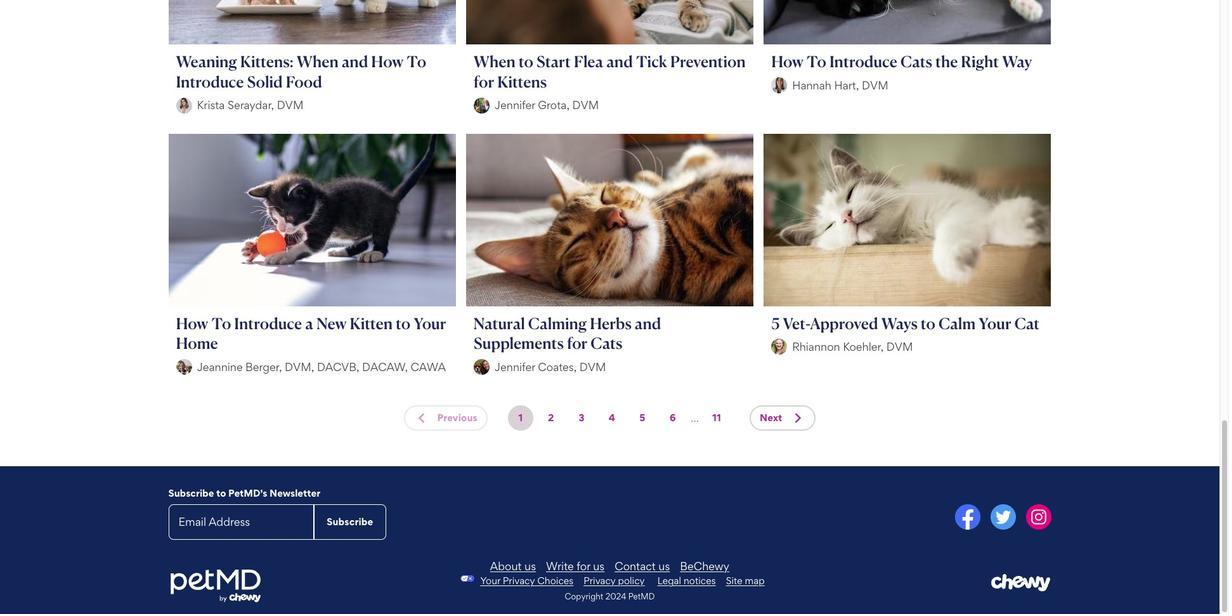Task type: vqa. For each thing, say whether or not it's contained in the screenshot.
the Home link
no



Task type: describe. For each thing, give the bounding box(es) containing it.
your inside "how to introduce a new kitten to your home"
[[414, 314, 446, 333]]

site map
[[726, 575, 765, 587]]

to inside when to start flea and tick prevention for kittens
[[519, 52, 533, 71]]

koehler,
[[843, 340, 884, 353]]

jennifer grota, dvm
[[495, 99, 599, 112]]

how to introduce a new kitten to your home
[[176, 314, 446, 353]]

5 link
[[630, 406, 655, 431]]

cat
[[1015, 314, 1040, 333]]

notices
[[684, 575, 716, 587]]

kittens
[[497, 72, 547, 91]]

chewy logo image
[[991, 573, 1051, 592]]

dvm for start
[[572, 99, 599, 112]]

2 horizontal spatial your
[[979, 314, 1011, 333]]

by image for how to introduce cats the right way
[[771, 77, 787, 93]]

6
[[670, 412, 676, 424]]

and for herbs
[[635, 314, 661, 333]]

site map link
[[726, 575, 765, 587]]

hannah
[[792, 78, 832, 92]]

start
[[537, 52, 571, 71]]

5 vet-approved ways to calm your cat
[[771, 314, 1040, 333]]

5 for 5 vet-approved ways to calm your cat
[[771, 314, 780, 333]]

a
[[305, 314, 313, 333]]

dvm for approved
[[887, 340, 913, 353]]

instagram image
[[1026, 505, 1051, 530]]

supplements
[[474, 334, 564, 353]]

copyright 2024 petmd
[[565, 591, 655, 602]]

about us
[[490, 560, 536, 573]]

how for how to introduce a new kitten to your home
[[176, 314, 208, 333]]

calm
[[939, 314, 976, 333]]

subscribe to petmd's newsletter
[[168, 487, 320, 499]]

contact us link
[[615, 560, 670, 573]]

write
[[546, 560, 574, 573]]

dacaw,
[[362, 360, 408, 374]]

policy
[[618, 575, 645, 587]]

your inside privacy "element"
[[480, 575, 500, 587]]

dacvb,
[[317, 360, 359, 374]]

…
[[691, 411, 699, 425]]

and inside when to start flea and tick prevention for kittens
[[607, 52, 633, 71]]

calming
[[528, 314, 587, 333]]

grota,
[[538, 99, 570, 112]]

legal
[[658, 575, 681, 587]]

cats inside natural calming herbs and supplements for cats
[[591, 334, 623, 353]]

contact us
[[615, 560, 670, 573]]

solid
[[247, 72, 283, 91]]

right
[[961, 52, 999, 71]]

krista seraydar, dvm
[[197, 99, 303, 112]]

hannah hart, dvm
[[792, 78, 888, 92]]

legal element
[[658, 575, 765, 587]]

copyright
[[565, 591, 603, 602]]

facebook image
[[955, 505, 980, 530]]

11 link
[[704, 406, 729, 431]]

seraydar,
[[228, 99, 274, 112]]

jennifer for when
[[495, 99, 535, 112]]

weaning
[[176, 52, 237, 71]]

legal notices link
[[658, 575, 716, 587]]

krista
[[197, 99, 225, 112]]

by image for natural calming herbs and supplements for cats
[[474, 359, 490, 375]]

3 link
[[569, 406, 594, 431]]

jeannine berger, dvm, dacvb, dacaw, cawa
[[197, 360, 446, 374]]

how for how to introduce cats the right way
[[771, 52, 804, 71]]

2 privacy from the left
[[584, 575, 616, 587]]

about petmd element
[[317, 560, 902, 573]]

how to introduce cats the right way
[[771, 52, 1032, 71]]

jeannine
[[197, 360, 243, 374]]

bechewy link
[[680, 560, 730, 573]]

my privacy choices image
[[455, 576, 480, 582]]

natural calming herbs and supplements for cats
[[474, 314, 661, 353]]

2
[[548, 412, 554, 424]]

privacy policy
[[584, 575, 645, 587]]

for inside natural calming herbs and supplements for cats
[[567, 334, 588, 353]]

berger,
[[246, 360, 282, 374]]

4
[[609, 412, 615, 424]]

newsletter
[[270, 487, 320, 499]]

choices
[[537, 575, 574, 587]]

subscribe for subscribe to petmd's newsletter
[[168, 487, 214, 499]]

how inside weaning kittens: when and how to introduce solid food
[[371, 52, 404, 71]]

approved
[[810, 314, 878, 333]]

weaning kittens: when and how to introduce solid food
[[176, 52, 426, 91]]

kitten
[[350, 314, 393, 333]]

prevention
[[670, 52, 746, 71]]

your privacy choices link
[[480, 575, 574, 587]]

flea
[[574, 52, 603, 71]]

social element
[[615, 505, 1051, 532]]



Task type: locate. For each thing, give the bounding box(es) containing it.
privacy down about us link
[[503, 575, 535, 587]]

1 vertical spatial jennifer
[[495, 360, 535, 374]]

when
[[297, 52, 339, 71], [474, 52, 516, 71]]

1 by image from the left
[[176, 98, 192, 114]]

dvm right coates,
[[580, 360, 606, 374]]

5 left vet-
[[771, 314, 780, 333]]

dvm for introduce
[[862, 78, 888, 92]]

to inside weaning kittens: when and how to introduce solid food
[[407, 52, 426, 71]]

petmd home image
[[168, 568, 262, 604]]

2 vertical spatial introduce
[[234, 314, 302, 333]]

introduce
[[830, 52, 898, 71], [176, 72, 244, 91], [234, 314, 302, 333]]

your left cat
[[979, 314, 1011, 333]]

for right write
[[577, 560, 590, 573]]

cats down herbs
[[591, 334, 623, 353]]

3 us from the left
[[659, 560, 670, 573]]

your privacy choices
[[480, 575, 574, 587]]

1 vertical spatial for
[[567, 334, 588, 353]]

legal notices
[[658, 575, 716, 587]]

2 us from the left
[[593, 560, 605, 573]]

to right kitten
[[396, 314, 411, 333]]

dvm,
[[285, 360, 314, 374]]

by image left hannah
[[771, 77, 787, 93]]

and inside natural calming herbs and supplements for cats
[[635, 314, 661, 333]]

by image down the supplements
[[474, 359, 490, 375]]

by image
[[176, 98, 192, 114], [474, 98, 490, 114]]

jennifer down the supplements
[[495, 360, 535, 374]]

1 horizontal spatial 5
[[771, 314, 780, 333]]

1 jennifer from the top
[[495, 99, 535, 112]]

introduce down the weaning
[[176, 72, 244, 91]]

1 horizontal spatial subscribe
[[327, 516, 373, 528]]

1 horizontal spatial and
[[607, 52, 633, 71]]

by image for weaning kittens: when and how to introduce solid food
[[176, 98, 192, 114]]

privacy
[[503, 575, 535, 587], [584, 575, 616, 587]]

to inside "how to introduce a new kitten to your home"
[[396, 314, 411, 333]]

for down calming
[[567, 334, 588, 353]]

introduce for how to introduce a new kitten to your home
[[234, 314, 302, 333]]

bechewy
[[680, 560, 730, 573]]

0 horizontal spatial by image
[[176, 98, 192, 114]]

us for about us
[[525, 560, 536, 573]]

0 horizontal spatial when
[[297, 52, 339, 71]]

by image for how to introduce a new kitten to your home
[[176, 359, 192, 375]]

5 inside 5 link
[[639, 412, 645, 424]]

herbs
[[590, 314, 632, 333]]

privacy policy link
[[584, 575, 645, 587]]

0 horizontal spatial how
[[176, 314, 208, 333]]

dvm for when
[[277, 99, 303, 112]]

subscribe button
[[314, 505, 386, 540]]

your down 'about' at the bottom of the page
[[480, 575, 500, 587]]

0 vertical spatial subscribe
[[168, 487, 214, 499]]

petmd's
[[228, 487, 267, 499]]

1 when from the left
[[297, 52, 339, 71]]

when up kittens
[[474, 52, 516, 71]]

map
[[745, 575, 765, 587]]

for inside when to start flea and tick prevention for kittens
[[474, 72, 494, 91]]

us up privacy policy
[[593, 560, 605, 573]]

write for us
[[546, 560, 605, 573]]

dvm right hart,
[[862, 78, 888, 92]]

None email field
[[168, 505, 314, 540]]

when inside weaning kittens: when and how to introduce solid food
[[297, 52, 339, 71]]

5
[[771, 314, 780, 333], [639, 412, 645, 424]]

2 jennifer from the top
[[495, 360, 535, 374]]

ways
[[882, 314, 918, 333]]

privacy down about petmd element at bottom
[[584, 575, 616, 587]]

introduce left a
[[234, 314, 302, 333]]

2 link
[[538, 406, 564, 431]]

for left kittens
[[474, 72, 494, 91]]

dvm for herbs
[[580, 360, 606, 374]]

0 vertical spatial jennifer
[[495, 99, 535, 112]]

1 horizontal spatial how
[[371, 52, 404, 71]]

4 link
[[599, 406, 625, 431]]

1 vertical spatial cats
[[591, 334, 623, 353]]

when up food
[[297, 52, 339, 71]]

11
[[712, 412, 721, 424]]

1 horizontal spatial privacy
[[584, 575, 616, 587]]

0 horizontal spatial subscribe
[[168, 487, 214, 499]]

to right 'ways'
[[921, 314, 936, 333]]

next
[[760, 412, 782, 424]]

introduce for how to introduce cats the right way
[[830, 52, 898, 71]]

home
[[176, 334, 218, 353]]

0 vertical spatial introduce
[[830, 52, 898, 71]]

by image down vet-
[[771, 339, 787, 355]]

coates,
[[538, 360, 577, 374]]

2 horizontal spatial us
[[659, 560, 670, 573]]

cawa
[[411, 360, 446, 374]]

jennifer for natural
[[495, 360, 535, 374]]

2 when from the left
[[474, 52, 516, 71]]

hart,
[[834, 78, 859, 92]]

subscribe
[[168, 487, 214, 499], [327, 516, 373, 528]]

5 for 5
[[639, 412, 645, 424]]

0 horizontal spatial to
[[211, 314, 231, 333]]

introduce up hart,
[[830, 52, 898, 71]]

to
[[407, 52, 426, 71], [807, 52, 827, 71], [211, 314, 231, 333]]

how inside "how to introduce a new kitten to your home"
[[176, 314, 208, 333]]

about
[[490, 560, 522, 573]]

3
[[579, 412, 585, 424]]

2 horizontal spatial to
[[807, 52, 827, 71]]

for
[[474, 72, 494, 91], [567, 334, 588, 353], [577, 560, 590, 573]]

dvm
[[862, 78, 888, 92], [277, 99, 303, 112], [572, 99, 599, 112], [887, 340, 913, 353], [580, 360, 606, 374]]

by image down home
[[176, 359, 192, 375]]

and
[[342, 52, 368, 71], [607, 52, 633, 71], [635, 314, 661, 333]]

introduce inside weaning kittens: when and how to introduce solid food
[[176, 72, 244, 91]]

by image
[[771, 77, 787, 93], [771, 339, 787, 355], [176, 359, 192, 375], [474, 359, 490, 375]]

write for us link
[[546, 560, 605, 573]]

dvm down food
[[277, 99, 303, 112]]

2024
[[606, 591, 626, 602]]

us up legal
[[659, 560, 670, 573]]

us
[[525, 560, 536, 573], [593, 560, 605, 573], [659, 560, 670, 573]]

rhiannon
[[792, 340, 840, 353]]

1 horizontal spatial by image
[[474, 98, 490, 114]]

0 horizontal spatial 5
[[639, 412, 645, 424]]

next link
[[750, 406, 815, 431]]

2 horizontal spatial and
[[635, 314, 661, 333]]

0 horizontal spatial cats
[[591, 334, 623, 353]]

us up your privacy choices
[[525, 560, 536, 573]]

how
[[371, 52, 404, 71], [771, 52, 804, 71], [176, 314, 208, 333]]

rhiannon koehler, dvm
[[792, 340, 913, 353]]

0 horizontal spatial and
[[342, 52, 368, 71]]

5 right 4
[[639, 412, 645, 424]]

6 link
[[660, 406, 686, 431]]

petmd
[[628, 591, 655, 602]]

when inside when to start flea and tick prevention for kittens
[[474, 52, 516, 71]]

1 horizontal spatial us
[[593, 560, 605, 573]]

site
[[726, 575, 743, 587]]

introduce inside "how to introduce a new kitten to your home"
[[234, 314, 302, 333]]

1 privacy from the left
[[503, 575, 535, 587]]

0 vertical spatial 5
[[771, 314, 780, 333]]

0 horizontal spatial us
[[525, 560, 536, 573]]

1 vertical spatial introduce
[[176, 72, 244, 91]]

and for when
[[342, 52, 368, 71]]

and inside weaning kittens: when and how to introduce solid food
[[342, 52, 368, 71]]

2 horizontal spatial how
[[771, 52, 804, 71]]

privacy element
[[455, 575, 645, 587]]

your up cawa
[[414, 314, 446, 333]]

1 us from the left
[[525, 560, 536, 573]]

1 horizontal spatial to
[[407, 52, 426, 71]]

by image for when to start flea and tick prevention for kittens
[[474, 98, 490, 114]]

kittens:
[[240, 52, 294, 71]]

to for how to introduce a new kitten to your home
[[211, 314, 231, 333]]

jennifer
[[495, 99, 535, 112], [495, 360, 535, 374]]

1 horizontal spatial your
[[480, 575, 500, 587]]

0 horizontal spatial your
[[414, 314, 446, 333]]

subscribe for subscribe
[[327, 516, 373, 528]]

2 by image from the left
[[474, 98, 490, 114]]

2 vertical spatial for
[[577, 560, 590, 573]]

jennifer down kittens
[[495, 99, 535, 112]]

the
[[936, 52, 958, 71]]

by image for 5 vet-approved ways to calm your cat
[[771, 339, 787, 355]]

cats left the
[[901, 52, 932, 71]]

natural
[[474, 314, 525, 333]]

twitter image
[[990, 505, 1016, 530]]

way
[[1002, 52, 1032, 71]]

1 vertical spatial subscribe
[[327, 516, 373, 528]]

contact
[[615, 560, 656, 573]]

dvm right grota,
[[572, 99, 599, 112]]

about us link
[[490, 560, 536, 573]]

tick
[[636, 52, 667, 71]]

subscribe inside button
[[327, 516, 373, 528]]

1 horizontal spatial when
[[474, 52, 516, 71]]

to left petmd's
[[216, 487, 226, 499]]

0 vertical spatial cats
[[901, 52, 932, 71]]

jennifer coates, dvm
[[495, 360, 606, 374]]

to up kittens
[[519, 52, 533, 71]]

to for how to introduce cats the right way
[[807, 52, 827, 71]]

when to start flea and tick prevention for kittens
[[474, 52, 746, 91]]

new
[[317, 314, 347, 333]]

to inside "how to introduce a new kitten to your home"
[[211, 314, 231, 333]]

0 vertical spatial for
[[474, 72, 494, 91]]

vet-
[[783, 314, 810, 333]]

food
[[286, 72, 322, 91]]

1 horizontal spatial cats
[[901, 52, 932, 71]]

us for contact us
[[659, 560, 670, 573]]

dvm down 'ways'
[[887, 340, 913, 353]]

to
[[519, 52, 533, 71], [396, 314, 411, 333], [921, 314, 936, 333], [216, 487, 226, 499]]

1 vertical spatial 5
[[639, 412, 645, 424]]

0 horizontal spatial privacy
[[503, 575, 535, 587]]



